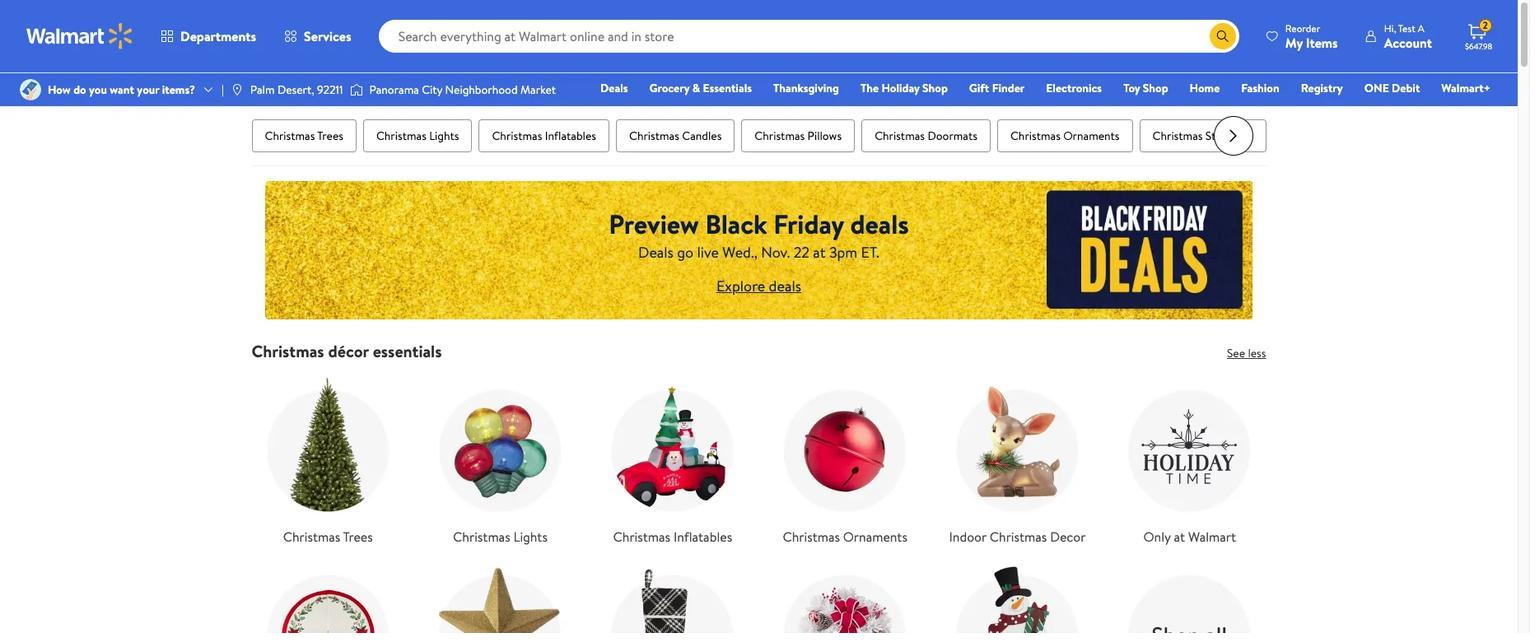 Task type: describe. For each thing, give the bounding box(es) containing it.
home
[[1190, 80, 1220, 96]]

|
[[222, 82, 224, 98]]

one
[[1365, 80, 1389, 96]]

0 vertical spatial christmas trees
[[265, 128, 343, 144]]

0 vertical spatial ornaments
[[1064, 128, 1120, 144]]

account
[[1384, 33, 1432, 51]]

deals inside 'preview black friday deals deals go live wed., nov. 22 at 3pm et.'
[[850, 206, 909, 242]]

0 vertical spatial christmas inflatables link
[[479, 119, 610, 152]]

grocery & essentials
[[650, 80, 752, 96]]

 image for how
[[20, 79, 41, 100]]

live
[[697, 242, 719, 262]]

services
[[304, 27, 351, 45]]

panorama city neighborhood market
[[370, 82, 556, 98]]

2 shop from the left
[[1143, 80, 1169, 96]]

the holiday shop
[[861, 80, 948, 96]]

hi,
[[1384, 21, 1396, 35]]

2
[[1483, 18, 1488, 32]]

gift finder
[[969, 80, 1025, 96]]

1 vertical spatial christmas inflatables link
[[597, 375, 749, 547]]

christmas doormats link
[[862, 119, 991, 152]]

christmas pillows link
[[742, 119, 855, 152]]

hi, test a account
[[1384, 21, 1432, 51]]

gift
[[969, 80, 990, 96]]

toy shop link
[[1116, 79, 1176, 97]]

candles
[[682, 128, 722, 144]]

only at walmart link
[[1114, 375, 1266, 547]]

christmas candles link
[[616, 119, 735, 152]]

see less button
[[1227, 345, 1266, 362]]

black
[[705, 206, 767, 242]]

christmas ornaments inside list
[[783, 528, 908, 546]]

1 vertical spatial trees
[[343, 528, 373, 546]]

desert,
[[277, 82, 314, 98]]

grocery & essentials link
[[642, 79, 759, 97]]

0 vertical spatial christmas ornaments link
[[998, 119, 1133, 152]]

christmas doormats
[[875, 128, 978, 144]]

décor
[[328, 340, 369, 362]]

list containing christmas trees
[[242, 362, 1276, 633]]

0 horizontal spatial deals
[[601, 80, 628, 96]]

one debit
[[1365, 80, 1420, 96]]

0 vertical spatial lights
[[429, 128, 459, 144]]

finder
[[992, 80, 1025, 96]]

0 vertical spatial christmas lights
[[376, 128, 459, 144]]

pillows
[[808, 128, 842, 144]]

debit
[[1392, 80, 1420, 96]]

thanksgiving
[[773, 80, 839, 96]]

do
[[73, 82, 86, 98]]

one debit link
[[1357, 79, 1428, 97]]

departments button
[[147, 16, 270, 56]]

stockings
[[1206, 128, 1254, 144]]

christmas inside "indoor christmas decor" link
[[990, 528, 1047, 546]]

how do you want your items?
[[48, 82, 195, 98]]

thanksgiving link
[[766, 79, 847, 97]]

city
[[422, 82, 443, 98]]

indoor
[[949, 528, 987, 546]]

home link
[[1183, 79, 1228, 97]]

electronics link
[[1039, 79, 1110, 97]]

go
[[677, 242, 694, 262]]

christmas stockings link
[[1140, 119, 1267, 152]]

1 vertical spatial ornaments
[[843, 528, 908, 546]]

electronics
[[1046, 80, 1102, 96]]

christmas pillows
[[755, 128, 842, 144]]

christmas ornaments link inside list
[[769, 375, 922, 547]]

22
[[794, 242, 810, 262]]

deals link
[[593, 79, 636, 97]]

fashion
[[1242, 80, 1280, 96]]

you
[[89, 82, 107, 98]]

christmas inside christmas stockings link
[[1153, 128, 1203, 144]]

the
[[861, 80, 879, 96]]

christmas inside christmas doormats link
[[875, 128, 925, 144]]

walmart+
[[1442, 80, 1491, 96]]

1 vertical spatial christmas lights link
[[424, 375, 577, 547]]

et.
[[861, 242, 880, 262]]

only
[[1144, 528, 1171, 546]]

92211
[[317, 82, 343, 98]]

the holiday shop link
[[853, 79, 955, 97]]

1 vertical spatial at
[[1174, 528, 1185, 546]]

items
[[1306, 33, 1338, 51]]

grocery
[[650, 80, 690, 96]]

palm
[[250, 82, 275, 98]]

at inside 'preview black friday deals deals go live wed., nov. 22 at 3pm et.'
[[813, 242, 826, 262]]

preview black friday deals deals go live wed., nov. 22 at 3pm et.
[[609, 206, 909, 262]]

less
[[1248, 345, 1266, 362]]

indoor christmas decor
[[949, 528, 1086, 546]]

how
[[48, 82, 71, 98]]

walmart image
[[26, 23, 133, 49]]

my
[[1286, 33, 1303, 51]]



Task type: locate. For each thing, give the bounding box(es) containing it.
walmart+ link
[[1434, 79, 1498, 97]]

1 horizontal spatial deals
[[850, 206, 909, 242]]

1 vertical spatial christmas trees link
[[252, 375, 404, 547]]

list
[[242, 362, 1276, 633]]

1 vertical spatial deals
[[769, 276, 802, 296]]

0 horizontal spatial christmas inflatables
[[492, 128, 596, 144]]

indoor christmas decor link
[[941, 375, 1094, 547]]

2 $647.98
[[1465, 18, 1493, 52]]

registry
[[1301, 80, 1343, 96]]

friday
[[774, 206, 844, 242]]

0 vertical spatial trees
[[317, 128, 343, 144]]

services button
[[270, 16, 365, 56]]

1 horizontal spatial inflatables
[[674, 528, 732, 546]]

1 vertical spatial christmas ornaments link
[[769, 375, 922, 547]]

0 horizontal spatial lights
[[429, 128, 459, 144]]

lights
[[429, 128, 459, 144], [514, 528, 548, 546]]

christmas lights
[[376, 128, 459, 144], [453, 528, 548, 546]]

christmas trees link
[[252, 119, 357, 152], [252, 375, 404, 547]]

test
[[1399, 21, 1416, 35]]

holiday
[[882, 80, 920, 96]]

wed.,
[[723, 242, 758, 262]]

Search search field
[[379, 20, 1240, 53]]

1 vertical spatial christmas inflatables
[[613, 528, 732, 546]]

0 vertical spatial christmas lights link
[[363, 119, 472, 152]]

 image for palm
[[231, 83, 244, 96]]

items?
[[162, 82, 195, 98]]

deals
[[850, 206, 909, 242], [769, 276, 802, 296]]

0 vertical spatial christmas ornaments
[[1011, 128, 1120, 144]]

toy shop
[[1124, 80, 1169, 96]]

0 horizontal spatial  image
[[20, 79, 41, 100]]

Walmart Site-Wide search field
[[379, 20, 1240, 53]]

1 vertical spatial christmas trees
[[283, 528, 373, 546]]

panorama
[[370, 82, 419, 98]]

inflatables
[[545, 128, 596, 144], [674, 528, 732, 546]]

 image right |
[[231, 83, 244, 96]]

at right the only
[[1174, 528, 1185, 546]]

a
[[1418, 21, 1425, 35]]

1 shop from the left
[[923, 80, 948, 96]]

explore deals
[[717, 276, 802, 296]]

trees
[[317, 128, 343, 144], [343, 528, 373, 546]]

christmas inside christmas pillows link
[[755, 128, 805, 144]]

shop right holiday
[[923, 80, 948, 96]]

1 horizontal spatial christmas inflatables
[[613, 528, 732, 546]]

decor
[[1050, 528, 1086, 546]]

1 horizontal spatial christmas ornaments
[[1011, 128, 1120, 144]]

deals left grocery
[[601, 80, 628, 96]]

deals right friday
[[850, 206, 909, 242]]

0 horizontal spatial ornaments
[[843, 528, 908, 546]]

christmas candles
[[629, 128, 722, 144]]

next slide for navpills list image
[[1214, 116, 1253, 156]]

christmas trees link inside list
[[252, 375, 404, 547]]

at
[[813, 242, 826, 262], [1174, 528, 1185, 546]]

reorder my items
[[1286, 21, 1338, 51]]

want
[[110, 82, 134, 98]]

0 horizontal spatial inflatables
[[545, 128, 596, 144]]

0 vertical spatial christmas inflatables
[[492, 128, 596, 144]]

0 vertical spatial christmas trees link
[[252, 119, 357, 152]]

 image
[[350, 82, 363, 98]]

0 horizontal spatial christmas ornaments
[[783, 528, 908, 546]]

1 vertical spatial christmas ornaments
[[783, 528, 908, 546]]

preview
[[609, 206, 699, 242]]

christmas décor essentials
[[252, 340, 442, 362]]

0 vertical spatial inflatables
[[545, 128, 596, 144]]

neighborhood
[[445, 82, 518, 98]]

2 christmas trees link from the top
[[252, 375, 404, 547]]

deals inside 'preview black friday deals deals go live wed., nov. 22 at 3pm et.'
[[638, 242, 674, 262]]

1 horizontal spatial deals
[[638, 242, 674, 262]]

3pm
[[829, 242, 858, 262]]

0 horizontal spatial shop
[[923, 80, 948, 96]]

registry link
[[1294, 79, 1351, 97]]

search icon image
[[1217, 30, 1230, 43]]

$647.98
[[1465, 40, 1493, 52]]

essentials
[[373, 340, 442, 362]]

0 vertical spatial deals
[[850, 206, 909, 242]]

explore deals link
[[717, 276, 802, 296]]

1 horizontal spatial lights
[[514, 528, 548, 546]]

deals left go
[[638, 242, 674, 262]]

deals
[[601, 80, 628, 96], [638, 242, 674, 262]]

0 vertical spatial deals
[[601, 80, 628, 96]]

at right 22
[[813, 242, 826, 262]]

1 horizontal spatial at
[[1174, 528, 1185, 546]]

preview black friday deals. deals go live wed., nov. 22 at 3pm et.  explore now. image
[[265, 181, 1253, 320]]

christmas inside christmas candles link
[[629, 128, 680, 144]]

clear search field text image
[[1190, 29, 1203, 42]]

fashion link
[[1234, 79, 1287, 97]]

your
[[137, 82, 159, 98]]

0 horizontal spatial deals
[[769, 276, 802, 296]]

christmas
[[265, 128, 315, 144], [376, 128, 427, 144], [492, 128, 542, 144], [629, 128, 680, 144], [755, 128, 805, 144], [875, 128, 925, 144], [1011, 128, 1061, 144], [1153, 128, 1203, 144], [252, 340, 324, 362], [283, 528, 340, 546], [453, 528, 510, 546], [613, 528, 671, 546], [783, 528, 840, 546], [990, 528, 1047, 546]]

departments
[[180, 27, 256, 45]]

reorder
[[1286, 21, 1321, 35]]

only at walmart
[[1144, 528, 1236, 546]]

nov.
[[761, 242, 790, 262]]

1 horizontal spatial  image
[[231, 83, 244, 96]]

0 vertical spatial at
[[813, 242, 826, 262]]

see less
[[1227, 345, 1266, 362]]

essentials
[[703, 80, 752, 96]]

1 vertical spatial deals
[[638, 242, 674, 262]]

inflatables inside list
[[674, 528, 732, 546]]

1 vertical spatial christmas lights
[[453, 528, 548, 546]]

shop right toy
[[1143, 80, 1169, 96]]

1 christmas trees link from the top
[[252, 119, 357, 152]]

1 horizontal spatial shop
[[1143, 80, 1169, 96]]

 image left how
[[20, 79, 41, 100]]

deals down 'nov.'
[[769, 276, 802, 296]]

market
[[521, 82, 556, 98]]

christmas lights inside list
[[453, 528, 548, 546]]

0 horizontal spatial at
[[813, 242, 826, 262]]

explore
[[717, 276, 765, 296]]

1 vertical spatial inflatables
[[674, 528, 732, 546]]

toy
[[1124, 80, 1140, 96]]

&
[[692, 80, 700, 96]]

 image
[[20, 79, 41, 100], [231, 83, 244, 96]]

palm desert, 92211
[[250, 82, 343, 98]]

christmas stockings
[[1153, 128, 1254, 144]]

1 horizontal spatial christmas ornaments link
[[998, 119, 1133, 152]]

doormats
[[928, 128, 978, 144]]

shop
[[923, 80, 948, 96], [1143, 80, 1169, 96]]

0 horizontal spatial christmas ornaments link
[[769, 375, 922, 547]]

see
[[1227, 345, 1246, 362]]

1 vertical spatial lights
[[514, 528, 548, 546]]

1 horizontal spatial ornaments
[[1064, 128, 1120, 144]]

gift finder link
[[962, 79, 1032, 97]]

christmas ornaments link
[[998, 119, 1133, 152], [769, 375, 922, 547]]



Task type: vqa. For each thing, say whether or not it's contained in the screenshot.
Nov.
yes



